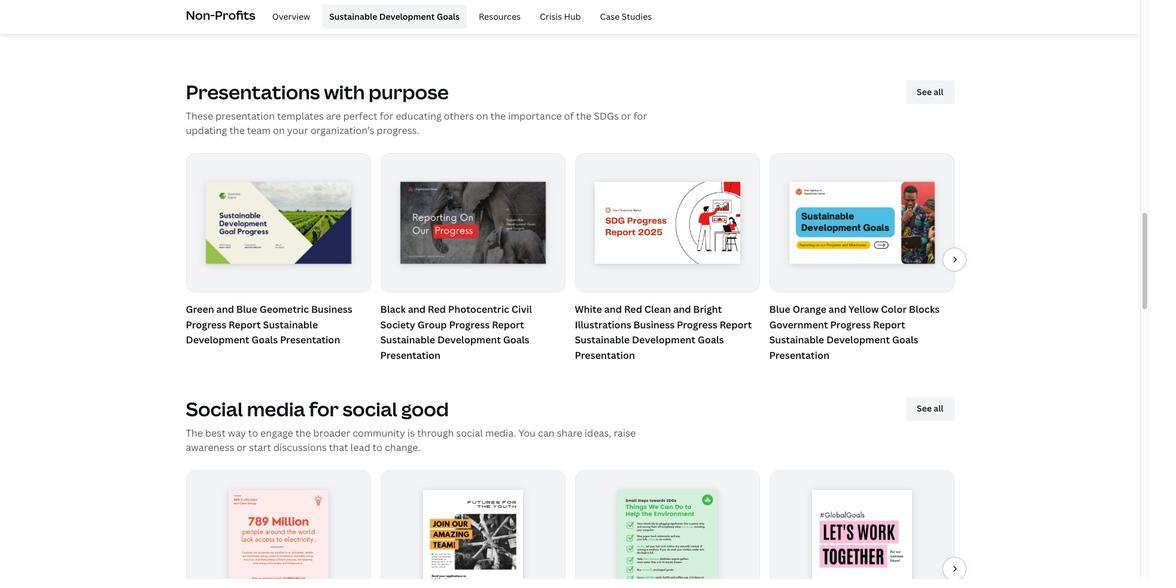 Task type: vqa. For each thing, say whether or not it's contained in the screenshot.
The A inside THE CREATE A TEAM BUTTON
no



Task type: locate. For each thing, give the bounding box(es) containing it.
report inside white and red clean and bright illustrations business progress report sustainable development goals presentation
[[720, 318, 752, 332]]

yellow and white griddy big type government sdg progress report link
[[575, 1, 760, 31]]

1 horizontal spatial red
[[624, 303, 642, 316]]

case
[[600, 11, 620, 22]]

big
[[331, 1, 345, 15], [691, 1, 705, 15]]

sustainable development goals link
[[322, 5, 467, 29]]

1 horizontal spatial big
[[691, 1, 705, 15]]

blue
[[236, 303, 257, 316], [769, 303, 791, 316]]

presentation
[[280, 334, 340, 347], [380, 349, 441, 362], [575, 349, 635, 362], [769, 349, 830, 362]]

type inside yellow and white griddy big type government sdg progress report
[[708, 1, 730, 15]]

yellow inside blue orange and yellow color blocks government progress report sustainable development goals presentation
[[849, 303, 879, 316]]

clean left bright
[[645, 303, 671, 316]]

or down way
[[237, 441, 247, 454]]

or right the sdgs
[[621, 110, 631, 123]]

development inside "green and blue geometric business progress report sustainable development goals presentation"
[[186, 334, 249, 347]]

the
[[186, 427, 203, 440]]

white inside white and red clean and bright illustrations business progress report sustainable development goals presentation
[[575, 303, 602, 316]]

griddy inside yellow and white griddy big type government sdg progress report
[[657, 1, 689, 15]]

griddy
[[296, 1, 328, 15], [657, 1, 689, 15]]

green and blue geometric business progress report sustainable development goals presentation link
[[186, 302, 371, 348]]

orange black and white griddy big type general civil society sdg instagram post image
[[423, 490, 523, 579]]

studies
[[622, 11, 652, 22]]

0 vertical spatial or
[[621, 110, 631, 123]]

0 horizontal spatial sdg
[[247, 17, 267, 30]]

2 red from the left
[[624, 303, 642, 316]]

report inside blue orange and yellow color blocks government progress report sustainable development goals presentation
[[873, 318, 905, 332]]

clean
[[456, 1, 483, 15], [645, 303, 671, 316]]

type
[[347, 1, 370, 15], [708, 1, 730, 15]]

photocentric
[[448, 303, 509, 316]]

big inside dark green and orange griddy big type government sdg progress report
[[331, 1, 345, 15]]

for up broader
[[309, 396, 339, 422]]

clean inside white and red clean and bright illustrations business progress report sustainable development goals presentation
[[645, 303, 671, 316]]

sustainable inside blue orange and yellow color blocks government progress report sustainable development goals presentation
[[769, 334, 824, 347]]

0 horizontal spatial social
[[343, 396, 397, 422]]

0 horizontal spatial to
[[248, 427, 258, 440]]

sdg inside yellow and white griddy big type government sdg progress report
[[636, 17, 656, 30]]

1 vertical spatial white
[[575, 303, 602, 316]]

civil
[[512, 303, 532, 316]]

0 horizontal spatial for
[[309, 396, 339, 422]]

orange inside dark green and orange griddy big type government sdg progress report
[[260, 1, 294, 15]]

0 vertical spatial green
[[210, 1, 238, 15]]

red inside white and red clean and bright illustrations business progress report sustainable development goals presentation
[[624, 303, 642, 316]]

goals down bright
[[698, 334, 724, 347]]

government for blue orange and yellow color blocks government progress report sustainable development goals presentation
[[769, 318, 828, 332]]

or inside social media for social good the best way to engage the broader community is through social media. you can share ideas, raise awareness or start discussions that lead to change.
[[237, 441, 247, 454]]

government inside pink illustration clean & un style government sdg progress report
[[380, 17, 439, 30]]

0 horizontal spatial white
[[575, 303, 602, 316]]

1 horizontal spatial social
[[456, 427, 483, 440]]

illustration
[[403, 1, 454, 15]]

dark green and orange griddy big type government sdg progress report link
[[186, 1, 371, 31]]

on right others
[[476, 110, 488, 123]]

1 red from the left
[[428, 303, 446, 316]]

progress inside dark green and orange griddy big type government sdg progress report
[[269, 17, 310, 30]]

broader
[[313, 427, 350, 440]]

1 sdg from the left
[[247, 17, 267, 30]]

case studies
[[600, 11, 652, 22]]

green inside dark green and orange griddy big type government sdg progress report
[[210, 1, 238, 15]]

1 vertical spatial or
[[237, 441, 247, 454]]

2 type from the left
[[708, 1, 730, 15]]

goals inside sustainable development goals link
[[437, 11, 460, 22]]

progress inside "green and blue geometric business progress report sustainable development goals presentation"
[[186, 318, 226, 332]]

1 horizontal spatial yellow
[[849, 303, 879, 316]]

1 horizontal spatial griddy
[[657, 1, 689, 15]]

business right "geometric"
[[311, 303, 352, 316]]

1 type from the left
[[347, 1, 370, 15]]

to up "start"
[[248, 427, 258, 440]]

awareness
[[186, 441, 234, 454]]

overview link
[[265, 5, 317, 29]]

report inside dark green and orange griddy big type government sdg progress report
[[312, 17, 344, 30]]

development inside black and red photocentric civil society group progress report sustainable development goals presentation
[[438, 334, 501, 347]]

0 vertical spatial yellow
[[575, 1, 605, 15]]

3 sdg from the left
[[636, 17, 656, 30]]

red for illustrations
[[624, 303, 642, 316]]

yellow
[[575, 1, 605, 15], [849, 303, 879, 316]]

report
[[312, 17, 344, 30], [507, 17, 539, 30], [701, 17, 733, 30], [229, 318, 261, 332], [492, 318, 524, 332], [720, 318, 752, 332], [873, 318, 905, 332]]

1 vertical spatial yellow
[[849, 303, 879, 316]]

0 horizontal spatial griddy
[[296, 1, 328, 15]]

business right illustrations
[[634, 318, 675, 332]]

1 horizontal spatial sdg
[[441, 17, 462, 30]]

with
[[324, 79, 365, 105]]

your
[[287, 124, 308, 137]]

and inside black and red photocentric civil society group progress report sustainable development goals presentation
[[408, 303, 426, 316]]

0 horizontal spatial on
[[273, 124, 285, 137]]

0 vertical spatial white
[[627, 1, 655, 15]]

social
[[343, 396, 397, 422], [456, 427, 483, 440]]

1 vertical spatial social
[[456, 427, 483, 440]]

share
[[557, 427, 582, 440]]

way
[[228, 427, 246, 440]]

social left media.
[[456, 427, 483, 440]]

yellow inside yellow and white griddy big type government sdg progress report
[[575, 1, 605, 15]]

through
[[417, 427, 454, 440]]

green
[[210, 1, 238, 15], [186, 303, 214, 316]]

1 vertical spatial orange
[[793, 303, 827, 316]]

non-
[[186, 7, 215, 23]]

green inside "green and blue geometric business progress report sustainable development goals presentation"
[[186, 303, 214, 316]]

pink illustration clean & un style government sdg progress report
[[380, 1, 539, 30]]

sustainable
[[329, 11, 377, 22], [263, 318, 318, 332], [380, 334, 435, 347], [575, 334, 630, 347], [769, 334, 824, 347]]

development
[[379, 11, 435, 22], [186, 334, 249, 347], [438, 334, 501, 347], [632, 334, 696, 347], [827, 334, 890, 347]]

0 vertical spatial orange
[[260, 1, 294, 15]]

goals down 'civil'
[[503, 334, 530, 347]]

presentation inside "green and blue geometric business progress report sustainable development goals presentation"
[[280, 334, 340, 347]]

goals
[[437, 11, 460, 22], [252, 334, 278, 347], [503, 334, 530, 347], [698, 334, 724, 347], [892, 334, 919, 347]]

progress inside white and red clean and bright illustrations business progress report sustainable development goals presentation
[[677, 318, 718, 332]]

social
[[186, 396, 243, 422]]

0 horizontal spatial business
[[311, 303, 352, 316]]

social up community
[[343, 396, 397, 422]]

for up progress.
[[380, 110, 393, 123]]

are
[[326, 110, 341, 123]]

2 big from the left
[[691, 1, 705, 15]]

progress inside yellow and white griddy big type government sdg progress report
[[658, 17, 699, 30]]

social media for social good the best way to engage the broader community is through social media. you can share ideas, raise awareness or start discussions that lead to change.
[[186, 396, 636, 454]]

white inside yellow and white griddy big type government sdg progress report
[[627, 1, 655, 15]]

progress
[[269, 17, 310, 30], [464, 17, 504, 30], [658, 17, 699, 30], [186, 318, 226, 332], [449, 318, 490, 332], [677, 318, 718, 332], [830, 318, 871, 332]]

blue inside "green and blue geometric business progress report sustainable development goals presentation"
[[236, 303, 257, 316]]

1 horizontal spatial blue
[[769, 303, 791, 316]]

the down presentation
[[229, 124, 245, 137]]

0 vertical spatial clean
[[456, 1, 483, 15]]

red
[[428, 303, 446, 316], [624, 303, 642, 316]]

1 big from the left
[[331, 1, 345, 15]]

red inside black and red photocentric civil society group progress report sustainable development goals presentation
[[428, 303, 446, 316]]

1 horizontal spatial type
[[708, 1, 730, 15]]

1 horizontal spatial business
[[634, 318, 675, 332]]

goals down color
[[892, 334, 919, 347]]

perfect
[[343, 110, 378, 123]]

2 sdg from the left
[[441, 17, 462, 30]]

goals left &
[[437, 11, 460, 22]]

1 horizontal spatial white
[[627, 1, 655, 15]]

goals down "geometric"
[[252, 334, 278, 347]]

to down community
[[373, 441, 383, 454]]

discussions
[[273, 441, 327, 454]]

1 horizontal spatial clean
[[645, 303, 671, 316]]

&
[[485, 1, 492, 15]]

style
[[511, 1, 535, 15]]

2 griddy from the left
[[657, 1, 689, 15]]

white and red clean and bright illustrations business progress report sustainable development goals presentation
[[575, 303, 752, 362]]

orange
[[260, 1, 294, 15], [793, 303, 827, 316]]

1 horizontal spatial orange
[[793, 303, 827, 316]]

government inside blue orange and yellow color blocks government progress report sustainable development goals presentation
[[769, 318, 828, 332]]

1 blue from the left
[[236, 303, 257, 316]]

or
[[621, 110, 631, 123], [237, 441, 247, 454]]

dark green and orange griddy big type government sdg progress report
[[186, 1, 370, 30]]

the up discussions
[[296, 427, 311, 440]]

resources
[[479, 11, 521, 22]]

pink illustration clean & un style government sdg progress report link
[[380, 1, 565, 31]]

and
[[241, 1, 258, 15], [607, 1, 625, 15], [216, 303, 234, 316], [408, 303, 426, 316], [604, 303, 622, 316], [673, 303, 691, 316], [829, 303, 846, 316]]

government inside dark green and orange griddy big type government sdg progress report
[[186, 17, 245, 30]]

goals inside blue orange and yellow color blocks government progress report sustainable development goals presentation
[[892, 334, 919, 347]]

goals inside "green and blue geometric business progress report sustainable development goals presentation"
[[252, 334, 278, 347]]

0 horizontal spatial or
[[237, 441, 247, 454]]

presentations
[[186, 79, 320, 105]]

1 vertical spatial on
[[273, 124, 285, 137]]

0 horizontal spatial red
[[428, 303, 446, 316]]

1 vertical spatial clean
[[645, 303, 671, 316]]

1 vertical spatial to
[[373, 441, 383, 454]]

1 griddy from the left
[[296, 1, 328, 15]]

on left your
[[273, 124, 285, 137]]

purpose
[[369, 79, 449, 105]]

green and blue geometric business progress report sustainable development goals presentation image
[[206, 182, 351, 264]]

government inside yellow and white griddy big type government sdg progress report
[[575, 17, 634, 30]]

1 horizontal spatial or
[[621, 110, 631, 123]]

sdg
[[247, 17, 267, 30], [441, 17, 462, 30], [636, 17, 656, 30]]

blue inside blue orange and yellow color blocks government progress report sustainable development goals presentation
[[769, 303, 791, 316]]

0 horizontal spatial blue
[[236, 303, 257, 316]]

team
[[247, 124, 271, 137]]

1 vertical spatial green
[[186, 303, 214, 316]]

for
[[380, 110, 393, 123], [634, 110, 647, 123], [309, 396, 339, 422]]

0 horizontal spatial type
[[347, 1, 370, 15]]

1 vertical spatial business
[[634, 318, 675, 332]]

clean left &
[[456, 1, 483, 15]]

type inside dark green and orange griddy big type government sdg progress report
[[347, 1, 370, 15]]

menu bar
[[260, 5, 659, 29]]

government for pink illustration clean & un style government sdg progress report
[[380, 17, 439, 30]]

0 horizontal spatial yellow
[[575, 1, 605, 15]]

1 horizontal spatial on
[[476, 110, 488, 123]]

0 horizontal spatial big
[[331, 1, 345, 15]]

2 horizontal spatial sdg
[[636, 17, 656, 30]]

illustrations
[[575, 318, 631, 332]]

to
[[248, 427, 258, 440], [373, 441, 383, 454]]

presentation inside black and red photocentric civil society group progress report sustainable development goals presentation
[[380, 349, 441, 362]]

you
[[519, 427, 536, 440]]

pink and black griddy big type general individuals sdg instagram post image
[[812, 490, 912, 579]]

white
[[627, 1, 655, 15], [575, 303, 602, 316]]

griddy inside dark green and orange griddy big type government sdg progress report
[[296, 1, 328, 15]]

on
[[476, 110, 488, 123], [273, 124, 285, 137]]

red up illustrations
[[624, 303, 642, 316]]

for right the sdgs
[[634, 110, 647, 123]]

orange and pink minimalist monotone environment civil society sdg instagram post image
[[228, 490, 328, 579]]

0 horizontal spatial orange
[[260, 1, 294, 15]]

0 horizontal spatial clean
[[456, 1, 483, 15]]

sdg inside pink illustration clean & un style government sdg progress report
[[441, 17, 462, 30]]

red for group
[[428, 303, 446, 316]]

others
[[444, 110, 474, 123]]

development inside blue orange and yellow color blocks government progress report sustainable development goals presentation
[[827, 334, 890, 347]]

dark
[[186, 1, 208, 15]]

red up group
[[428, 303, 446, 316]]

2 blue from the left
[[769, 303, 791, 316]]

0 vertical spatial business
[[311, 303, 352, 316]]



Task type: describe. For each thing, give the bounding box(es) containing it.
presentation inside blue orange and yellow color blocks government progress report sustainable development goals presentation
[[769, 349, 830, 362]]

business inside white and red clean and bright illustrations business progress report sustainable development goals presentation
[[634, 318, 675, 332]]

report inside "green and blue geometric business progress report sustainable development goals presentation"
[[229, 318, 261, 332]]

and inside dark green and orange griddy big type government sdg progress report
[[241, 1, 258, 15]]

blocks
[[909, 303, 940, 316]]

sustainable inside black and red photocentric civil society group progress report sustainable development goals presentation
[[380, 334, 435, 347]]

clean inside pink illustration clean & un style government sdg progress report
[[456, 1, 483, 15]]

0 vertical spatial on
[[476, 110, 488, 123]]

business inside "green and blue geometric business progress report sustainable development goals presentation"
[[311, 303, 352, 316]]

organization's
[[311, 124, 374, 137]]

geometric
[[260, 303, 309, 316]]

presentations with purpose these presentation templates are perfect for educating others on the importance of the sdgs or for updating the team on your organization's progress.
[[186, 79, 647, 137]]

the left importance
[[491, 110, 506, 123]]

report inside black and red photocentric civil society group progress report sustainable development goals presentation
[[492, 318, 524, 332]]

educating
[[396, 110, 442, 123]]

start
[[249, 441, 271, 454]]

can
[[538, 427, 555, 440]]

these
[[186, 110, 213, 123]]

progress.
[[377, 124, 419, 137]]

sustainable development goals
[[329, 11, 460, 22]]

overview
[[272, 11, 310, 22]]

and inside "green and blue geometric business progress report sustainable development goals presentation"
[[216, 303, 234, 316]]

1 horizontal spatial to
[[373, 441, 383, 454]]

case studies link
[[593, 5, 659, 29]]

goals inside black and red photocentric civil society group progress report sustainable development goals presentation
[[503, 334, 530, 347]]

and inside yellow and white griddy big type government sdg progress report
[[607, 1, 625, 15]]

0 vertical spatial to
[[248, 427, 258, 440]]

green and blue geometric business progress report sustainable development goals presentation
[[186, 303, 352, 347]]

black
[[380, 303, 406, 316]]

un
[[494, 1, 509, 15]]

white and red clean and bright illustrations business progress report sustainable development goals presentation link
[[575, 302, 760, 364]]

non-profits
[[186, 7, 255, 23]]

resources link
[[472, 5, 528, 29]]

ideas,
[[585, 427, 612, 440]]

the right of
[[576, 110, 592, 123]]

best
[[205, 427, 226, 440]]

change.
[[385, 441, 420, 454]]

green clean & un style environment individuals sdg instagram post image
[[617, 490, 717, 579]]

sustainable inside "green and blue geometric business progress report sustainable development goals presentation"
[[263, 318, 318, 332]]

blue orange and yellow color blocks government progress report sustainable development goals presentation image
[[789, 182, 935, 264]]

importance
[[508, 110, 562, 123]]

yellow and white griddy big type government sdg progress report
[[575, 1, 733, 30]]

pink
[[380, 1, 400, 15]]

orange inside blue orange and yellow color blocks government progress report sustainable development goals presentation
[[793, 303, 827, 316]]

report inside pink illustration clean & un style government sdg progress report
[[507, 17, 539, 30]]

profits
[[215, 7, 255, 23]]

or inside the presentations with purpose these presentation templates are perfect for educating others on the importance of the sdgs or for updating the team on your organization's progress.
[[621, 110, 631, 123]]

black and red photocentric civil society group progress report sustainable development goals presentation image
[[400, 182, 546, 264]]

group
[[418, 318, 447, 332]]

lead
[[351, 441, 370, 454]]

is
[[408, 427, 415, 440]]

templates
[[277, 110, 324, 123]]

good
[[401, 396, 449, 422]]

presentation inside white and red clean and bright illustrations business progress report sustainable development goals presentation
[[575, 349, 635, 362]]

sdg for pink illustration clean & un style government sdg progress report
[[441, 17, 462, 30]]

crisis hub
[[540, 11, 581, 22]]

black and red photocentric civil society group progress report sustainable development goals presentation link
[[380, 302, 565, 364]]

sustainable inside white and red clean and bright illustrations business progress report sustainable development goals presentation
[[575, 334, 630, 347]]

updating
[[186, 124, 227, 137]]

presentation
[[215, 110, 275, 123]]

report inside yellow and white griddy big type government sdg progress report
[[701, 17, 733, 30]]

big inside yellow and white griddy big type government sdg progress report
[[691, 1, 705, 15]]

of
[[564, 110, 574, 123]]

1 horizontal spatial for
[[380, 110, 393, 123]]

the inside social media for social good the best way to engage the broader community is through social media. you can share ideas, raise awareness or start discussions that lead to change.
[[296, 427, 311, 440]]

black and red photocentric civil society group progress report sustainable development goals presentation
[[380, 303, 532, 362]]

for inside social media for social good the best way to engage the broader community is through social media. you can share ideas, raise awareness or start discussions that lead to change.
[[309, 396, 339, 422]]

white and red clean and bright illustrations business progress report sustainable development goals presentation image
[[595, 182, 740, 264]]

progress inside black and red photocentric civil society group progress report sustainable development goals presentation
[[449, 318, 490, 332]]

progress inside pink illustration clean & un style government sdg progress report
[[464, 17, 504, 30]]

blue orange and yellow color blocks government progress report sustainable development goals presentation
[[769, 303, 940, 362]]

and inside blue orange and yellow color blocks government progress report sustainable development goals presentation
[[829, 303, 846, 316]]

society
[[380, 318, 415, 332]]

0 vertical spatial social
[[343, 396, 397, 422]]

sdg inside dark green and orange griddy big type government sdg progress report
[[247, 17, 267, 30]]

raise
[[614, 427, 636, 440]]

sustainable inside sustainable development goals link
[[329, 11, 377, 22]]

sdgs
[[594, 110, 619, 123]]

hub
[[564, 11, 581, 22]]

crisis hub link
[[533, 5, 588, 29]]

crisis
[[540, 11, 562, 22]]

goals inside white and red clean and bright illustrations business progress report sustainable development goals presentation
[[698, 334, 724, 347]]

media.
[[485, 427, 516, 440]]

engage
[[260, 427, 293, 440]]

development inside white and red clean and bright illustrations business progress report sustainable development goals presentation
[[632, 334, 696, 347]]

2 horizontal spatial for
[[634, 110, 647, 123]]

media
[[247, 396, 305, 422]]

government for yellow and white griddy big type government sdg progress report
[[575, 17, 634, 30]]

bright
[[693, 303, 722, 316]]

blue orange and yellow color blocks government progress report sustainable development goals presentation link
[[769, 302, 954, 364]]

sdg for yellow and white griddy big type government sdg progress report
[[636, 17, 656, 30]]

progress inside blue orange and yellow color blocks government progress report sustainable development goals presentation
[[830, 318, 871, 332]]

menu bar containing overview
[[260, 5, 659, 29]]

that
[[329, 441, 348, 454]]

community
[[353, 427, 405, 440]]

color
[[881, 303, 907, 316]]



